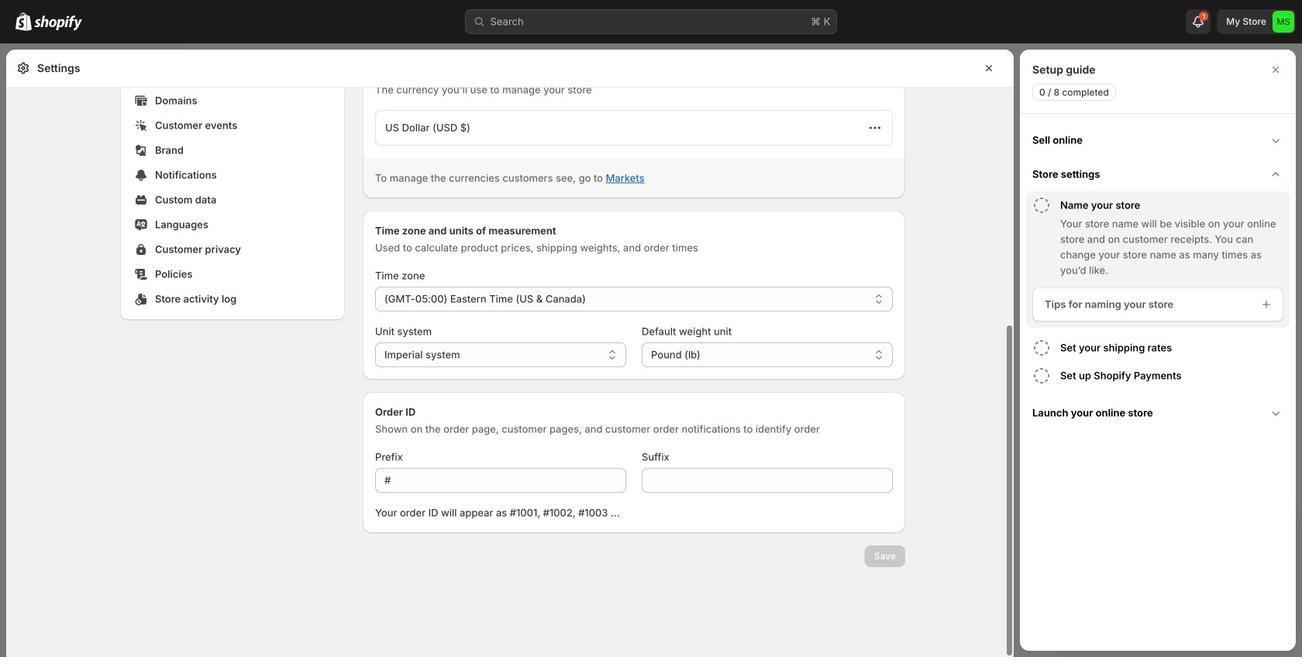Task type: locate. For each thing, give the bounding box(es) containing it.
none text field inside settings dialog
[[375, 468, 626, 493]]

settings dialog
[[6, 0, 1014, 657]]

None text field
[[375, 468, 626, 493]]

1 horizontal spatial shopify image
[[34, 15, 82, 31]]

shopify image
[[16, 12, 32, 31], [34, 15, 82, 31]]

mark name your store as done image
[[1033, 196, 1051, 215]]

None text field
[[642, 468, 893, 493]]

dialog
[[1020, 50, 1296, 651]]



Task type: describe. For each thing, give the bounding box(es) containing it.
mark set your shipping rates as done image
[[1033, 339, 1051, 357]]

0 horizontal spatial shopify image
[[16, 12, 32, 31]]

none text field inside settings dialog
[[642, 468, 893, 493]]

mark set up shopify payments as done image
[[1033, 367, 1051, 385]]

my store image
[[1273, 11, 1295, 33]]



